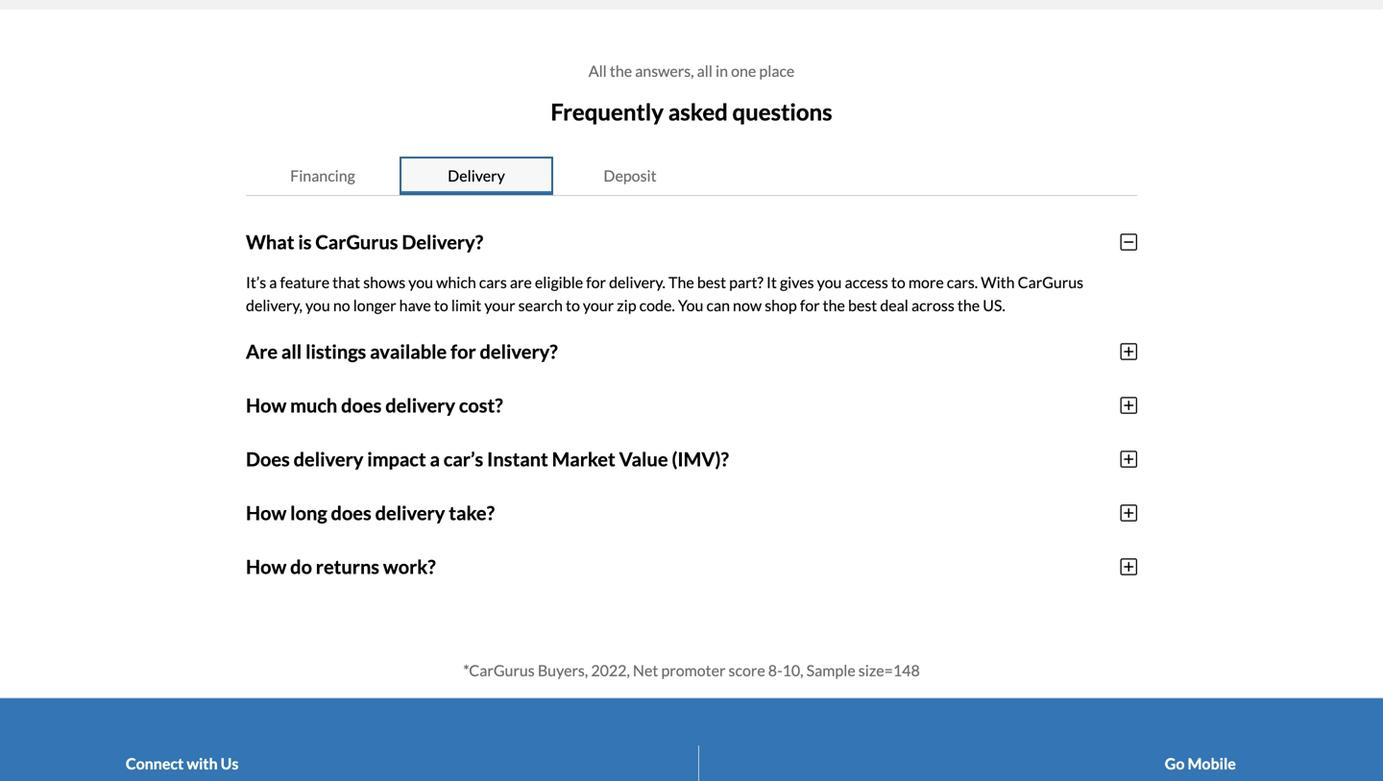 Task type: vqa. For each thing, say whether or not it's contained in the screenshot.
offer
no



Task type: describe. For each thing, give the bounding box(es) containing it.
are
[[510, 273, 532, 291]]

all the answers, all in one place
[[589, 61, 795, 80]]

answers,
[[635, 61, 694, 80]]

impact
[[367, 448, 426, 471]]

2 horizontal spatial you
[[817, 273, 842, 291]]

1 vertical spatial best
[[848, 296, 877, 314]]

how for how do returns work?
[[246, 555, 287, 578]]

plus square image for does delivery impact a car's instant market value (imv)?
[[1121, 449, 1138, 469]]

0 vertical spatial all
[[697, 61, 713, 80]]

does delivery impact a car's instant market value (imv)?
[[246, 448, 729, 471]]

1 horizontal spatial to
[[566, 296, 580, 314]]

cargurus inside the it's a feature that shows you which cars are eligible for delivery. the best part? it gives you access to more cars. with cargurus delivery, you no longer have to limit your search to your zip code. you can now shop for the best deal across the us.
[[1018, 273, 1084, 291]]

do
[[290, 555, 312, 578]]

1 vertical spatial for
[[800, 296, 820, 314]]

limit
[[451, 296, 482, 314]]

it
[[767, 273, 777, 291]]

what
[[246, 230, 295, 253]]

available
[[370, 340, 447, 363]]

that
[[333, 273, 360, 291]]

mobile
[[1188, 754, 1236, 773]]

work?
[[383, 555, 436, 578]]

questions
[[733, 98, 833, 125]]

how for how much does delivery cost?
[[246, 394, 287, 417]]

returns
[[316, 555, 380, 578]]

value
[[619, 448, 668, 471]]

instant
[[487, 448, 548, 471]]

which
[[436, 273, 476, 291]]

0 horizontal spatial to
[[434, 296, 448, 314]]

now
[[733, 296, 762, 314]]

what is cargurus delivery? button
[[246, 215, 1138, 269]]

sample
[[807, 661, 856, 680]]

8-
[[768, 661, 783, 680]]

delivery for long
[[375, 501, 445, 524]]

tab list containing financing
[[246, 156, 1138, 196]]

us.
[[983, 296, 1006, 314]]

part?
[[729, 273, 764, 291]]

it's
[[246, 273, 266, 291]]

plus square image for how much does delivery cost?
[[1121, 396, 1138, 415]]

0 horizontal spatial you
[[305, 296, 330, 314]]

1 your from the left
[[485, 296, 516, 314]]

one
[[731, 61, 756, 80]]

how do returns work? button
[[246, 540, 1138, 594]]

it's a feature that shows you which cars are eligible for delivery. the best part? it gives you access to more cars. with cargurus delivery, you no longer have to limit your search to your zip code. you can now shop for the best deal across the us.
[[246, 273, 1084, 314]]

are
[[246, 340, 278, 363]]

deal
[[880, 296, 909, 314]]

1 horizontal spatial you
[[409, 273, 433, 291]]

financing
[[290, 166, 355, 185]]

no
[[333, 296, 350, 314]]

*cargurus
[[463, 661, 535, 680]]

promoter
[[661, 661, 726, 680]]

search
[[518, 296, 563, 314]]

delivery.
[[609, 273, 666, 291]]

10,
[[783, 661, 804, 680]]

2022,
[[591, 661, 630, 680]]

minus square image
[[1121, 232, 1138, 252]]

connect with us
[[126, 754, 239, 773]]

net
[[633, 661, 659, 680]]

market
[[552, 448, 616, 471]]

shows
[[363, 273, 406, 291]]

delivery?
[[402, 230, 483, 253]]

financing tab
[[246, 156, 400, 195]]

delivery
[[448, 166, 505, 185]]

long
[[290, 501, 327, 524]]

connect
[[126, 754, 184, 773]]

are all listings available for delivery? button
[[246, 325, 1138, 378]]

with
[[981, 273, 1015, 291]]

eligible
[[535, 273, 583, 291]]

how do returns work?
[[246, 555, 436, 578]]

much
[[290, 394, 338, 417]]

you
[[678, 296, 704, 314]]

zip
[[617, 296, 637, 314]]

delivery for much
[[385, 394, 455, 417]]

for inside dropdown button
[[451, 340, 476, 363]]

can
[[707, 296, 730, 314]]

cargurus inside dropdown button
[[316, 230, 398, 253]]

(imv)?
[[672, 448, 729, 471]]

does delivery impact a car's instant market value (imv)? button
[[246, 432, 1138, 486]]



Task type: locate. For each thing, give the bounding box(es) containing it.
all left in
[[697, 61, 713, 80]]

delivery down available
[[385, 394, 455, 417]]

best down access
[[848, 296, 877, 314]]

does right 'long'
[[331, 501, 372, 524]]

delivery down much
[[294, 448, 364, 471]]

plus square image
[[1121, 396, 1138, 415], [1121, 449, 1138, 469]]

0 horizontal spatial all
[[281, 340, 302, 363]]

2 vertical spatial plus square image
[[1121, 557, 1138, 576]]

feature
[[280, 273, 330, 291]]

longer
[[353, 296, 396, 314]]

1 vertical spatial all
[[281, 340, 302, 363]]

2 horizontal spatial to
[[892, 273, 906, 291]]

all
[[697, 61, 713, 80], [281, 340, 302, 363]]

1 horizontal spatial cargurus
[[1018, 273, 1084, 291]]

how
[[246, 394, 287, 417], [246, 501, 287, 524], [246, 555, 287, 578]]

delivery up work?
[[375, 501, 445, 524]]

go
[[1165, 754, 1185, 773]]

cost?
[[459, 394, 503, 417]]

0 vertical spatial best
[[697, 273, 726, 291]]

1 plus square image from the top
[[1121, 342, 1138, 361]]

0 vertical spatial a
[[269, 273, 277, 291]]

frequently asked questions
[[551, 98, 833, 125]]

in
[[716, 61, 728, 80]]

1 vertical spatial plus square image
[[1121, 503, 1138, 522]]

a left car's on the bottom left of the page
[[430, 448, 440, 471]]

you left no at the left top of page
[[305, 296, 330, 314]]

deposit
[[604, 166, 657, 185]]

gives
[[780, 273, 814, 291]]

1 vertical spatial does
[[331, 501, 372, 524]]

0 vertical spatial cargurus
[[316, 230, 398, 253]]

best
[[697, 273, 726, 291], [848, 296, 877, 314]]

plus square image for for
[[1121, 342, 1138, 361]]

code.
[[640, 296, 675, 314]]

a inside the it's a feature that shows you which cars are eligible for delivery. the best part? it gives you access to more cars. with cargurus delivery, you no longer have to limit your search to your zip code. you can now shop for the best deal across the us.
[[269, 273, 277, 291]]

cargurus
[[316, 230, 398, 253], [1018, 273, 1084, 291]]

2 vertical spatial for
[[451, 340, 476, 363]]

for
[[586, 273, 606, 291], [800, 296, 820, 314], [451, 340, 476, 363]]

2 your from the left
[[583, 296, 614, 314]]

2 how from the top
[[246, 501, 287, 524]]

access
[[845, 273, 889, 291]]

plus square image inside how long does delivery take? dropdown button
[[1121, 503, 1138, 522]]

delivery,
[[246, 296, 303, 314]]

0 horizontal spatial for
[[451, 340, 476, 363]]

3 plus square image from the top
[[1121, 557, 1138, 576]]

how long does delivery take?
[[246, 501, 495, 524]]

1 how from the top
[[246, 394, 287, 417]]

what is cargurus delivery?
[[246, 230, 483, 253]]

plus square image inside how much does delivery cost? dropdown button
[[1121, 396, 1138, 415]]

the right all
[[610, 61, 632, 80]]

2 horizontal spatial for
[[800, 296, 820, 314]]

*cargurus buyers, 2022, net promoter score 8-10, sample size=148
[[463, 661, 920, 680]]

are all listings available for delivery?
[[246, 340, 558, 363]]

your down the cars
[[485, 296, 516, 314]]

you
[[409, 273, 433, 291], [817, 273, 842, 291], [305, 296, 330, 314]]

does for long
[[331, 501, 372, 524]]

you up have
[[409, 273, 433, 291]]

does
[[246, 448, 290, 471]]

for down gives
[[800, 296, 820, 314]]

plus square image
[[1121, 342, 1138, 361], [1121, 503, 1138, 522], [1121, 557, 1138, 576]]

plus square image inside how do returns work? dropdown button
[[1121, 557, 1138, 576]]

0 horizontal spatial the
[[610, 61, 632, 80]]

listings
[[306, 340, 366, 363]]

how much does delivery cost? button
[[246, 378, 1138, 432]]

your
[[485, 296, 516, 314], [583, 296, 614, 314]]

0 horizontal spatial cargurus
[[316, 230, 398, 253]]

plus square image inside are all listings available for delivery? dropdown button
[[1121, 342, 1138, 361]]

delivery
[[385, 394, 455, 417], [294, 448, 364, 471], [375, 501, 445, 524]]

0 horizontal spatial best
[[697, 273, 726, 291]]

2 horizontal spatial the
[[958, 296, 980, 314]]

all
[[589, 61, 607, 80]]

cars
[[479, 273, 507, 291]]

1 vertical spatial a
[[430, 448, 440, 471]]

how for how long does delivery take?
[[246, 501, 287, 524]]

1 horizontal spatial your
[[583, 296, 614, 314]]

3 how from the top
[[246, 555, 287, 578]]

0 horizontal spatial a
[[269, 273, 277, 291]]

to down eligible
[[566, 296, 580, 314]]

your left the zip
[[583, 296, 614, 314]]

cars.
[[947, 273, 978, 291]]

0 vertical spatial does
[[341, 394, 382, 417]]

have
[[399, 296, 431, 314]]

delivery tab
[[400, 156, 553, 195]]

how inside dropdown button
[[246, 555, 287, 578]]

tab list
[[246, 156, 1138, 196]]

1 horizontal spatial best
[[848, 296, 877, 314]]

how left much
[[246, 394, 287, 417]]

1 horizontal spatial a
[[430, 448, 440, 471]]

car's
[[444, 448, 483, 471]]

how long does delivery take? button
[[246, 486, 1138, 540]]

0 vertical spatial how
[[246, 394, 287, 417]]

across
[[912, 296, 955, 314]]

us
[[221, 754, 239, 773]]

asked
[[668, 98, 728, 125]]

to
[[892, 273, 906, 291], [434, 296, 448, 314], [566, 296, 580, 314]]

best up can
[[697, 273, 726, 291]]

0 vertical spatial plus square image
[[1121, 342, 1138, 361]]

delivery?
[[480, 340, 558, 363]]

is
[[298, 230, 312, 253]]

go mobile
[[1165, 754, 1236, 773]]

buyers,
[[538, 661, 588, 680]]

frequently
[[551, 98, 664, 125]]

size=148
[[859, 661, 920, 680]]

does
[[341, 394, 382, 417], [331, 501, 372, 524]]

1 horizontal spatial for
[[586, 273, 606, 291]]

how left "do"
[[246, 555, 287, 578]]

0 vertical spatial delivery
[[385, 394, 455, 417]]

1 vertical spatial delivery
[[294, 448, 364, 471]]

1 horizontal spatial all
[[697, 61, 713, 80]]

1 vertical spatial plus square image
[[1121, 449, 1138, 469]]

score
[[729, 661, 765, 680]]

plus square image for take?
[[1121, 503, 1138, 522]]

2 plus square image from the top
[[1121, 449, 1138, 469]]

to up deal
[[892, 273, 906, 291]]

2 plus square image from the top
[[1121, 503, 1138, 522]]

with
[[187, 754, 218, 773]]

all inside dropdown button
[[281, 340, 302, 363]]

take?
[[449, 501, 495, 524]]

deposit tab
[[553, 156, 707, 195]]

0 horizontal spatial your
[[485, 296, 516, 314]]

you right gives
[[817, 273, 842, 291]]

2 vertical spatial delivery
[[375, 501, 445, 524]]

1 vertical spatial how
[[246, 501, 287, 524]]

place
[[759, 61, 795, 80]]

1 vertical spatial cargurus
[[1018, 273, 1084, 291]]

a right the it's
[[269, 273, 277, 291]]

does right much
[[341, 394, 382, 417]]

cargurus right with
[[1018, 273, 1084, 291]]

all right are
[[281, 340, 302, 363]]

a inside dropdown button
[[430, 448, 440, 471]]

the down access
[[823, 296, 845, 314]]

the down cars.
[[958, 296, 980, 314]]

1 horizontal spatial the
[[823, 296, 845, 314]]

for right eligible
[[586, 273, 606, 291]]

plus square image inside the does delivery impact a car's instant market value (imv)? dropdown button
[[1121, 449, 1138, 469]]

the
[[610, 61, 632, 80], [823, 296, 845, 314], [958, 296, 980, 314]]

the
[[669, 273, 694, 291]]

0 vertical spatial for
[[586, 273, 606, 291]]

how much does delivery cost?
[[246, 394, 503, 417]]

shop
[[765, 296, 797, 314]]

2 vertical spatial how
[[246, 555, 287, 578]]

0 vertical spatial plus square image
[[1121, 396, 1138, 415]]

to left limit
[[434, 296, 448, 314]]

how left 'long'
[[246, 501, 287, 524]]

more
[[909, 273, 944, 291]]

cargurus up that
[[316, 230, 398, 253]]

for down limit
[[451, 340, 476, 363]]

does for much
[[341, 394, 382, 417]]

1 plus square image from the top
[[1121, 396, 1138, 415]]



